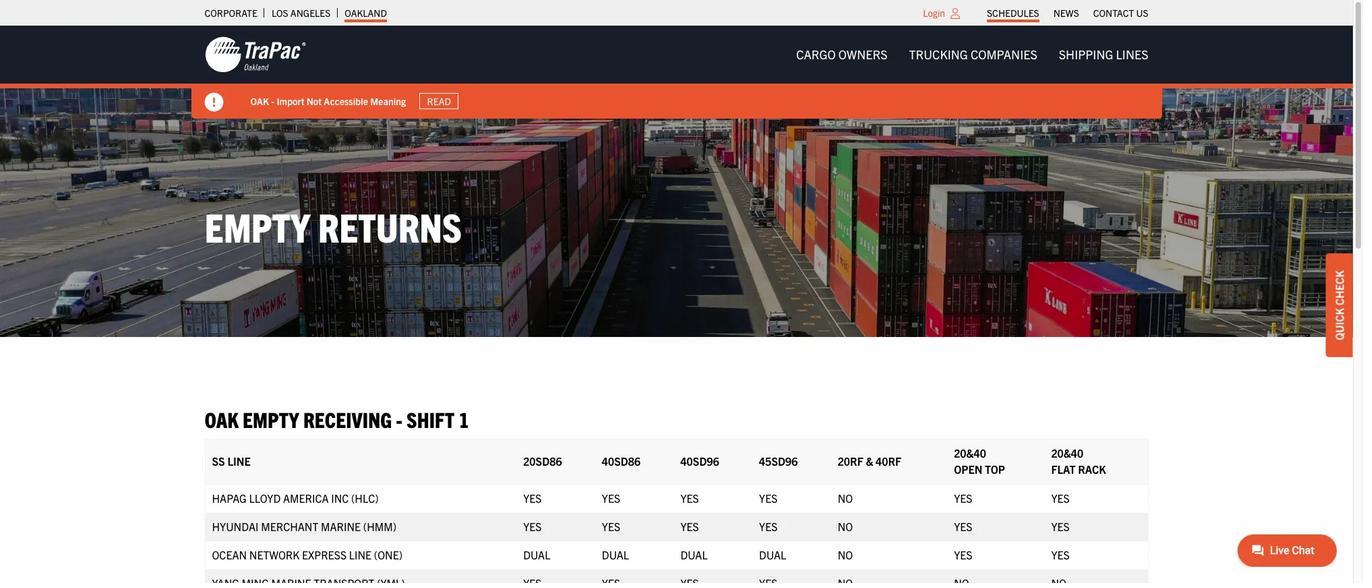 Task type: vqa. For each thing, say whether or not it's contained in the screenshot.
20RF
yes



Task type: locate. For each thing, give the bounding box(es) containing it.
ss line
[[212, 455, 251, 468]]

0 horizontal spatial -
[[271, 95, 275, 107]]

angeles
[[291, 7, 331, 19]]

lines
[[1117, 47, 1149, 62]]

-
[[271, 95, 275, 107], [396, 406, 403, 432]]

- left the shift
[[396, 406, 403, 432]]

menu bar containing cargo owners
[[786, 41, 1160, 68]]

1 horizontal spatial 20&40
[[1052, 447, 1084, 460]]

line right ss
[[228, 455, 251, 468]]

cargo owners
[[797, 47, 888, 62]]

los angeles
[[272, 7, 331, 19]]

0 horizontal spatial 20&40
[[954, 447, 987, 460]]

solid image
[[205, 93, 224, 112]]

menu bar
[[980, 3, 1156, 22], [786, 41, 1160, 68]]

1 vertical spatial oak
[[205, 406, 239, 432]]

not
[[307, 95, 322, 107]]

lloyd
[[249, 492, 281, 505]]

&
[[866, 455, 874, 468]]

20&40 flat rack
[[1052, 447, 1107, 476]]

0 vertical spatial line
[[228, 455, 251, 468]]

dual
[[523, 549, 551, 562], [602, 549, 629, 562], [681, 549, 708, 562], [759, 549, 787, 562]]

empty returns
[[205, 201, 462, 251]]

light image
[[951, 8, 960, 19]]

returns
[[318, 201, 462, 251]]

cargo
[[797, 47, 836, 62]]

corporate
[[205, 7, 258, 19]]

20&40
[[954, 447, 987, 460], [1052, 447, 1084, 460]]

40sd86
[[602, 455, 641, 468]]

0 vertical spatial -
[[271, 95, 275, 107]]

(one)
[[374, 549, 403, 562]]

1 vertical spatial menu bar
[[786, 41, 1160, 68]]

news
[[1054, 7, 1080, 19]]

owners
[[839, 47, 888, 62]]

20&40 inside '20&40 open top'
[[954, 447, 987, 460]]

- left import
[[271, 95, 275, 107]]

20&40 up flat
[[1052, 447, 1084, 460]]

menu bar down light image
[[786, 41, 1160, 68]]

3 no from the top
[[838, 549, 853, 562]]

0 horizontal spatial line
[[228, 455, 251, 468]]

1 horizontal spatial line
[[349, 549, 372, 562]]

no
[[838, 492, 853, 505], [838, 520, 853, 534], [838, 549, 853, 562]]

oak left import
[[251, 95, 269, 107]]

banner
[[0, 26, 1364, 119]]

1 no from the top
[[838, 492, 853, 505]]

20&40 up open on the right of page
[[954, 447, 987, 460]]

line
[[228, 455, 251, 468], [349, 549, 372, 562]]

shipping lines link
[[1049, 41, 1160, 68]]

1 20&40 from the left
[[954, 447, 987, 460]]

login
[[923, 7, 946, 19]]

2 vertical spatial no
[[838, 549, 853, 562]]

1 vertical spatial line
[[349, 549, 372, 562]]

2 dual from the left
[[602, 549, 629, 562]]

trucking
[[909, 47, 968, 62]]

read link
[[420, 93, 459, 109]]

0 vertical spatial no
[[838, 492, 853, 505]]

2 20&40 from the left
[[1052, 447, 1084, 460]]

los angeles link
[[272, 3, 331, 22]]

line left (one)
[[349, 549, 372, 562]]

1 horizontal spatial oak
[[251, 95, 269, 107]]

1 vertical spatial no
[[838, 520, 853, 534]]

oak inside banner
[[251, 95, 269, 107]]

yes
[[523, 492, 542, 505], [602, 492, 621, 505], [681, 492, 699, 505], [759, 492, 778, 505], [954, 492, 973, 505], [1052, 492, 1070, 505], [523, 520, 542, 534], [602, 520, 621, 534], [681, 520, 699, 534], [759, 520, 778, 534], [954, 520, 973, 534], [1052, 520, 1070, 534], [954, 549, 973, 562], [1052, 549, 1070, 562]]

20&40 open top
[[954, 447, 1006, 476]]

oak up ss
[[205, 406, 239, 432]]

20&40 inside 20&40 flat rack
[[1052, 447, 1084, 460]]

menu bar containing schedules
[[980, 3, 1156, 22]]

40rf
[[876, 455, 902, 468]]

oakland
[[345, 7, 387, 19]]

menu bar up shipping
[[980, 3, 1156, 22]]

1 vertical spatial -
[[396, 406, 403, 432]]

20&40 for open
[[954, 447, 987, 460]]

0 horizontal spatial oak
[[205, 406, 239, 432]]

oak
[[251, 95, 269, 107], [205, 406, 239, 432]]

0 vertical spatial oak
[[251, 95, 269, 107]]

shift
[[407, 406, 455, 432]]

america
[[283, 492, 329, 505]]

inc
[[331, 492, 349, 505]]

oakland link
[[345, 3, 387, 22]]

0 vertical spatial menu bar
[[980, 3, 1156, 22]]

trucking companies
[[909, 47, 1038, 62]]



Task type: describe. For each thing, give the bounding box(es) containing it.
(hmm)
[[363, 520, 397, 534]]

20rf
[[838, 455, 864, 468]]

hapag
[[212, 492, 247, 505]]

schedules link
[[987, 3, 1040, 22]]

shipping lines
[[1059, 47, 1149, 62]]

no for (one)
[[838, 549, 853, 562]]

empty
[[205, 201, 310, 251]]

empty
[[243, 406, 299, 432]]

hyundai
[[212, 520, 259, 534]]

receiving
[[303, 406, 392, 432]]

oak empty receiving                - shift 1
[[205, 406, 469, 432]]

quick check link
[[1327, 253, 1354, 357]]

accessible
[[324, 95, 368, 107]]

flat
[[1052, 463, 1076, 476]]

contact
[[1094, 7, 1135, 19]]

top
[[985, 463, 1006, 476]]

ocean
[[212, 549, 247, 562]]

banner containing cargo owners
[[0, 26, 1364, 119]]

hyundai merchant marine (hmm)
[[212, 520, 397, 534]]

ss
[[212, 455, 225, 468]]

schedules
[[987, 7, 1040, 19]]

los
[[272, 7, 288, 19]]

network
[[249, 549, 300, 562]]

- inside banner
[[271, 95, 275, 107]]

hapag lloyd america inc (hlc)
[[212, 492, 379, 505]]

shipping
[[1059, 47, 1114, 62]]

(hlc)
[[351, 492, 379, 505]]

open
[[954, 463, 983, 476]]

menu bar inside banner
[[786, 41, 1160, 68]]

marine
[[321, 520, 361, 534]]

no for (hlc)
[[838, 492, 853, 505]]

oak for oak empty receiving                - shift 1
[[205, 406, 239, 432]]

20rf & 40rf
[[838, 455, 902, 468]]

import
[[277, 95, 305, 107]]

read
[[427, 95, 451, 107]]

contact us link
[[1094, 3, 1149, 22]]

oakland image
[[205, 36, 306, 74]]

2 no from the top
[[838, 520, 853, 534]]

meaning
[[370, 95, 406, 107]]

ocean network express line (one)
[[212, 549, 403, 562]]

40sd96
[[681, 455, 719, 468]]

check
[[1333, 270, 1347, 305]]

1 dual from the left
[[523, 549, 551, 562]]

trucking companies link
[[899, 41, 1049, 68]]

1 horizontal spatial -
[[396, 406, 403, 432]]

20sd86
[[523, 455, 562, 468]]

news link
[[1054, 3, 1080, 22]]

quick check
[[1333, 270, 1347, 340]]

companies
[[971, 47, 1038, 62]]

corporate link
[[205, 3, 258, 22]]

1
[[459, 406, 469, 432]]

3 dual from the left
[[681, 549, 708, 562]]

contact us
[[1094, 7, 1149, 19]]

oak for oak - import not accessible meaning
[[251, 95, 269, 107]]

20&40 for flat
[[1052, 447, 1084, 460]]

us
[[1137, 7, 1149, 19]]

45sd96
[[759, 455, 798, 468]]

oak - import not accessible meaning
[[251, 95, 406, 107]]

express
[[302, 549, 347, 562]]

rack
[[1079, 463, 1107, 476]]

quick
[[1333, 308, 1347, 340]]

cargo owners link
[[786, 41, 899, 68]]

merchant
[[261, 520, 319, 534]]

login link
[[923, 7, 946, 19]]

4 dual from the left
[[759, 549, 787, 562]]



